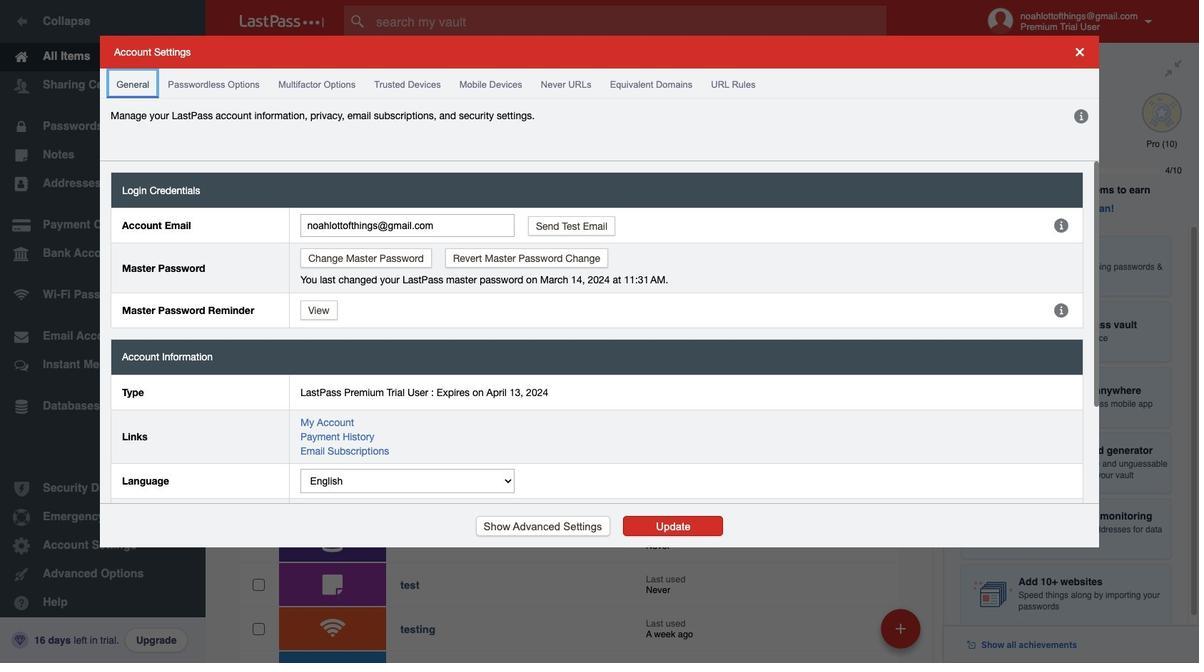 Task type: locate. For each thing, give the bounding box(es) containing it.
new item image
[[896, 624, 906, 633]]

new item navigation
[[876, 605, 929, 663]]

vault options navigation
[[206, 43, 944, 86]]

lastpass image
[[240, 15, 324, 28]]



Task type: describe. For each thing, give the bounding box(es) containing it.
search my vault text field
[[344, 6, 914, 37]]

main navigation navigation
[[0, 0, 206, 663]]

Search search field
[[344, 6, 914, 37]]



Task type: vqa. For each thing, say whether or not it's contained in the screenshot.
New item navigation
yes



